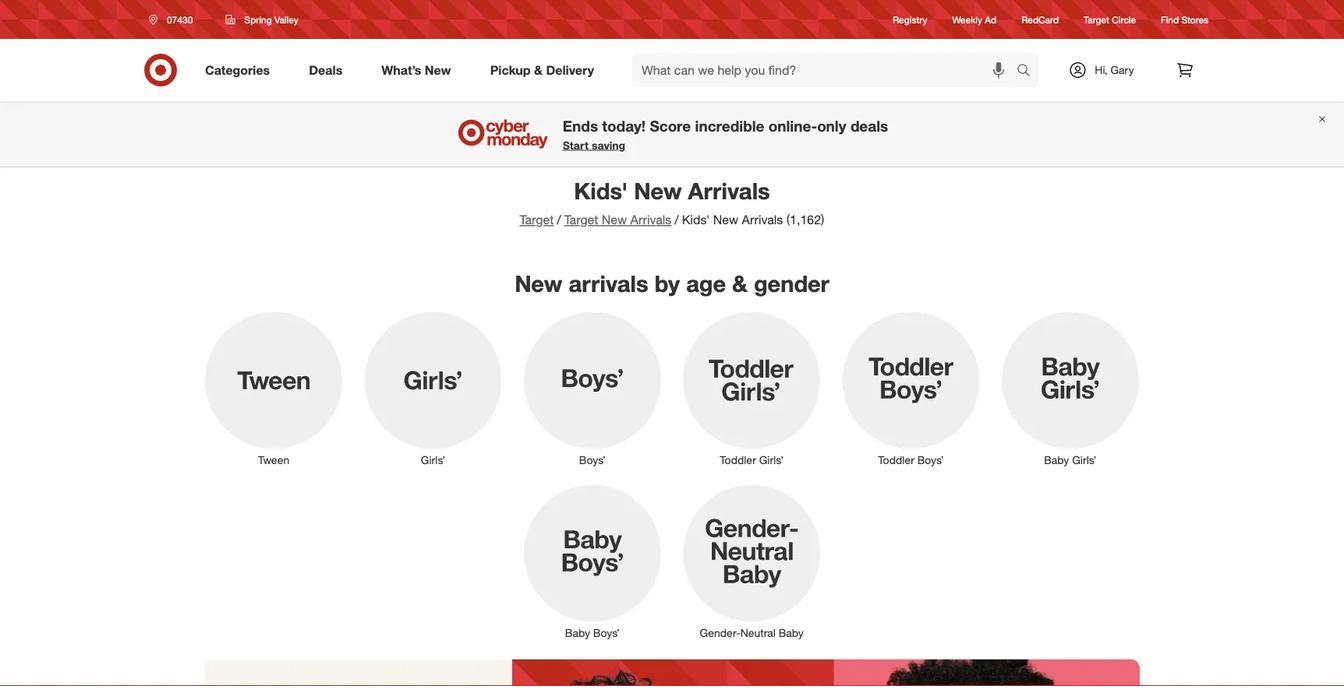 Task type: vqa. For each thing, say whether or not it's contained in the screenshot.
bottom the Deals
no



Task type: describe. For each thing, give the bounding box(es) containing it.
0 vertical spatial kids'
[[574, 177, 628, 205]]

weekly
[[952, 14, 982, 25]]

boys' link
[[513, 309, 672, 468]]

girls' for toddler girls'
[[759, 453, 784, 467]]

ends
[[563, 117, 598, 135]]

2 / from the left
[[675, 212, 679, 228]]

redcard
[[1022, 14, 1059, 25]]

new right the what's on the left top of page
[[425, 62, 451, 78]]

girls' for baby girls'
[[1072, 453, 1097, 467]]

incredible
[[695, 117, 764, 135]]

1 / from the left
[[557, 212, 561, 228]]

toddler boys' link
[[831, 309, 991, 468]]

girls' link
[[353, 309, 513, 468]]

spring valley button
[[215, 5, 309, 34]]

gender-neutral baby link
[[672, 482, 831, 641]]

delivery
[[546, 62, 594, 78]]

baby girls'
[[1044, 453, 1097, 467]]

spring
[[244, 14, 272, 25]]

registry
[[893, 14, 927, 25]]

tween link
[[194, 309, 353, 468]]

new arrivals by age & gender
[[515, 270, 829, 298]]

neutral
[[741, 627, 776, 640]]

arrivals left (1,162)
[[742, 212, 783, 228]]

(1,162)
[[787, 212, 824, 228]]

deals
[[851, 117, 888, 135]]

toddler girls' link
[[672, 309, 831, 468]]

find stores
[[1161, 14, 1209, 25]]

1 vertical spatial kids'
[[682, 212, 710, 228]]

what's
[[381, 62, 421, 78]]

boys' for baby boys'
[[593, 627, 620, 640]]

1 horizontal spatial &
[[732, 270, 748, 298]]

only
[[817, 117, 846, 135]]

start
[[563, 139, 589, 152]]

by
[[655, 270, 680, 298]]

hi,
[[1095, 63, 1108, 77]]

stores
[[1182, 14, 1209, 25]]

baby for baby boys'
[[565, 627, 590, 640]]

score
[[650, 117, 691, 135]]

search
[[1010, 64, 1047, 79]]

valley
[[274, 14, 298, 25]]

today!
[[602, 117, 646, 135]]

gary
[[1111, 63, 1134, 77]]

0 horizontal spatial target
[[520, 212, 554, 228]]

age
[[686, 270, 726, 298]]

kids' new arrivals target / target new arrivals / kids' new arrivals (1,162)
[[520, 177, 824, 228]]

target link
[[520, 212, 554, 228]]

saving
[[592, 139, 625, 152]]

spring valley
[[244, 14, 298, 25]]

pickup & delivery
[[490, 62, 594, 78]]

boys' for toddler boys'
[[917, 453, 944, 467]]

hi, gary
[[1095, 63, 1134, 77]]



Task type: locate. For each thing, give the bounding box(es) containing it.
girls'
[[421, 453, 445, 467], [759, 453, 784, 467], [1072, 453, 1097, 467]]

1 horizontal spatial girls'
[[759, 453, 784, 467]]

/ right target new arrivals link
[[675, 212, 679, 228]]

target circle link
[[1084, 13, 1136, 26]]

2 horizontal spatial baby
[[1044, 453, 1069, 467]]

weekly ad
[[952, 14, 997, 25]]

0 horizontal spatial baby
[[565, 627, 590, 640]]

baby
[[1044, 453, 1069, 467], [565, 627, 590, 640], [779, 627, 804, 640]]

deals link
[[296, 53, 362, 87]]

categories link
[[192, 53, 289, 87]]

toddler for toddler girls'
[[720, 453, 756, 467]]

registry link
[[893, 13, 927, 26]]

circle
[[1112, 14, 1136, 25]]

0 horizontal spatial kids'
[[574, 177, 628, 205]]

0 horizontal spatial /
[[557, 212, 561, 228]]

pickup & delivery link
[[477, 53, 614, 87]]

& right pickup
[[534, 62, 543, 78]]

kids' up age
[[682, 212, 710, 228]]

baby boys'
[[565, 627, 620, 640]]

07430 button
[[139, 5, 209, 34]]

target
[[1084, 14, 1109, 25], [520, 212, 554, 228], [564, 212, 598, 228]]

1 horizontal spatial /
[[675, 212, 679, 228]]

toddler inside toddler girls' link
[[720, 453, 756, 467]]

0 vertical spatial &
[[534, 62, 543, 78]]

baby boys' link
[[513, 482, 672, 641]]

& right age
[[732, 270, 748, 298]]

baby for baby girls'
[[1044, 453, 1069, 467]]

redcard link
[[1022, 13, 1059, 26]]

2 horizontal spatial girls'
[[1072, 453, 1097, 467]]

weekly ad link
[[952, 13, 997, 26]]

arrivals
[[688, 177, 770, 205], [630, 212, 672, 228], [742, 212, 783, 228]]

gender-neutral baby
[[700, 627, 804, 640]]

pickup
[[490, 62, 531, 78]]

2 toddler from the left
[[878, 453, 914, 467]]

/ right target link on the top
[[557, 212, 561, 228]]

arrivals up "by"
[[630, 212, 672, 228]]

2 girls' from the left
[[759, 453, 784, 467]]

2 horizontal spatial target
[[1084, 14, 1109, 25]]

1 toddler from the left
[[720, 453, 756, 467]]

new up arrivals
[[602, 212, 627, 228]]

baby girls' link
[[991, 309, 1150, 468]]

find
[[1161, 14, 1179, 25]]

1 girls' from the left
[[421, 453, 445, 467]]

online-
[[769, 117, 817, 135]]

tween
[[258, 453, 290, 467]]

kids'
[[574, 177, 628, 205], [682, 212, 710, 228]]

1 horizontal spatial target
[[564, 212, 598, 228]]

search button
[[1010, 53, 1047, 90]]

new
[[425, 62, 451, 78], [634, 177, 682, 205], [602, 212, 627, 228], [713, 212, 738, 228], [515, 270, 562, 298]]

&
[[534, 62, 543, 78], [732, 270, 748, 298]]

find stores link
[[1161, 13, 1209, 26]]

0 horizontal spatial toddler
[[720, 453, 756, 467]]

arrivals
[[569, 270, 648, 298]]

toddler boys'
[[878, 453, 944, 467]]

arrivals down ends today! score incredible online-only deals start saving
[[688, 177, 770, 205]]

kids' up target new arrivals link
[[574, 177, 628, 205]]

ends today! score incredible online-only deals start saving
[[563, 117, 888, 152]]

ad
[[985, 14, 997, 25]]

toddler girls'
[[720, 453, 784, 467]]

deals
[[309, 62, 342, 78]]

What can we help you find? suggestions appear below search field
[[632, 53, 1021, 87]]

1 horizontal spatial baby
[[779, 627, 804, 640]]

categories
[[205, 62, 270, 78]]

new down target link on the top
[[515, 270, 562, 298]]

1 vertical spatial &
[[732, 270, 748, 298]]

new up target new arrivals link
[[634, 177, 682, 205]]

toddler
[[720, 453, 756, 467], [878, 453, 914, 467]]

1 horizontal spatial toddler
[[878, 453, 914, 467]]

target new arrivals link
[[564, 212, 672, 228]]

cyber monday target deals image
[[456, 115, 550, 153]]

1 horizontal spatial kids'
[[682, 212, 710, 228]]

0 horizontal spatial &
[[534, 62, 543, 78]]

boys'
[[579, 453, 606, 467], [917, 453, 944, 467], [593, 627, 620, 640]]

toddler for toddler boys'
[[878, 453, 914, 467]]

3 girls' from the left
[[1072, 453, 1097, 467]]

07430
[[167, 14, 193, 25]]

what's new
[[381, 62, 451, 78]]

0 horizontal spatial girls'
[[421, 453, 445, 467]]

gender-
[[700, 627, 741, 640]]

/
[[557, 212, 561, 228], [675, 212, 679, 228]]

new up age
[[713, 212, 738, 228]]

what's new link
[[368, 53, 471, 87]]

gender
[[754, 270, 829, 298]]

target circle
[[1084, 14, 1136, 25]]



